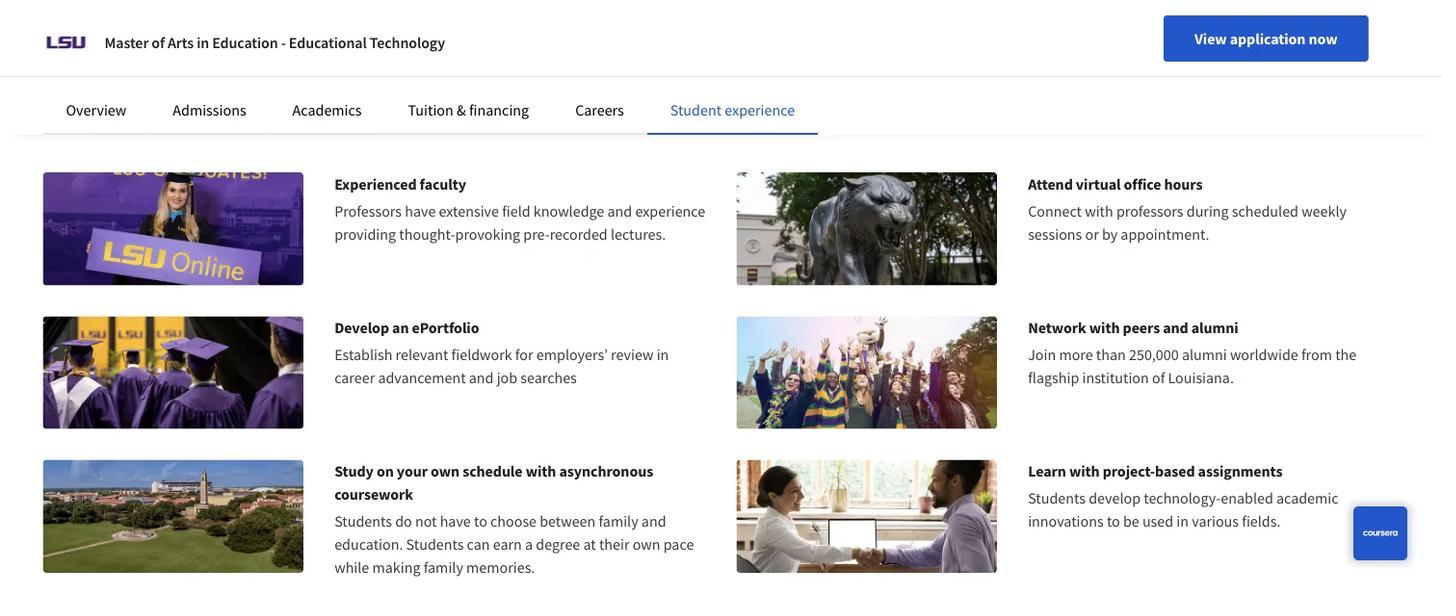 Task type: vqa. For each thing, say whether or not it's contained in the screenshot.
innovation in the Design Innovation In Practice - Hear From The Industry Experts
no



Task type: locate. For each thing, give the bounding box(es) containing it.
can left earn
[[467, 536, 490, 555]]

0 horizontal spatial own
[[431, 462, 460, 482]]

1 horizontal spatial in
[[657, 345, 669, 365]]

with inside study on your own schedule with asynchronous coursework students do not have to choose between family and education. students can earn a degree at their own pace while making family memories.
[[526, 462, 556, 482]]

louisiana.
[[1169, 368, 1235, 388]]

can inside students can expect dedicated one-on-one support from application to graduation from our enrollment coaches and student success coaches.
[[104, 41, 127, 61]]

students up coaches.
[[43, 41, 101, 61]]

student down enrollment
[[671, 100, 722, 120]]

0 vertical spatial in
[[197, 33, 209, 52]]

own right their
[[633, 536, 661, 555]]

of
[[152, 33, 165, 52], [1153, 368, 1166, 388]]

one
[[294, 41, 318, 61]]

with inside "network with peers and alumni join more than 250,000 alumni worldwide from the flagship institution of louisiana."
[[1090, 318, 1120, 338]]

attend
[[1029, 174, 1074, 194]]

application up tuition
[[409, 41, 482, 61]]

own right your
[[431, 462, 460, 482]]

students down not
[[406, 536, 464, 555]]

1 vertical spatial alumni
[[1183, 345, 1228, 365]]

have up thought-
[[405, 201, 436, 221]]

1 horizontal spatial application
[[1231, 29, 1306, 48]]

master
[[105, 33, 149, 52]]

students
[[43, 41, 101, 61], [1029, 489, 1086, 509], [335, 512, 392, 532], [406, 536, 464, 555]]

0 horizontal spatial application
[[409, 41, 482, 61]]

0 vertical spatial student
[[795, 41, 846, 61]]

their
[[599, 536, 630, 555]]

students inside learn with project-based assignments students develop technology-enabled academic innovations to be used in various fields.
[[1029, 489, 1086, 509]]

searches
[[521, 368, 577, 388]]

student left success
[[795, 41, 846, 61]]

have
[[405, 201, 436, 221], [440, 512, 471, 532]]

application
[[1231, 29, 1306, 48], [409, 41, 482, 61]]

application left now
[[1231, 29, 1306, 48]]

learn with project-based assignments students develop technology-enabled academic innovations to be used in various fields.
[[1029, 462, 1339, 532]]

experience inside experienced faculty professors have extensive field knowledge and experience providing thought-provoking pre-recorded lectures.
[[636, 201, 706, 221]]

expect
[[130, 41, 173, 61]]

institution
[[1083, 368, 1150, 388]]

students inside students can expect dedicated one-on-one support from application to graduation from our enrollment coaches and student success coaches.
[[43, 41, 101, 61]]

with right learn
[[1070, 462, 1100, 482]]

1 vertical spatial can
[[467, 536, 490, 555]]

0 horizontal spatial student
[[671, 100, 722, 120]]

with up than in the right of the page
[[1090, 318, 1120, 338]]

coaches.
[[43, 65, 101, 84]]

application inside students can expect dedicated one-on-one support from application to graduation from our enrollment coaches and student success coaches.
[[409, 41, 482, 61]]

professors
[[1117, 201, 1184, 221]]

0 horizontal spatial from
[[375, 41, 406, 61]]

0 vertical spatial family
[[599, 512, 639, 532]]

and inside develop an eportfolio establish relevant fieldwork for employers' review in career advancement and job searches
[[469, 368, 494, 388]]

degree
[[536, 536, 581, 555]]

to left be
[[1107, 512, 1121, 532]]

from left our on the left of page
[[576, 41, 606, 61]]

2 vertical spatial in
[[1177, 512, 1189, 532]]

0 horizontal spatial of
[[152, 33, 165, 52]]

students can expect dedicated one-on-one support from application to graduation from our enrollment coaches and student success coaches.
[[43, 41, 900, 84]]

admissions link
[[173, 100, 246, 120]]

in right arts
[[197, 33, 209, 52]]

1 horizontal spatial have
[[440, 512, 471, 532]]

establish
[[335, 345, 393, 365]]

with right schedule
[[526, 462, 556, 482]]

1 vertical spatial in
[[657, 345, 669, 365]]

1 vertical spatial family
[[424, 559, 464, 578]]

provoking
[[455, 225, 521, 244]]

of down 250,000
[[1153, 368, 1166, 388]]

1 horizontal spatial of
[[1153, 368, 1166, 388]]

and up lectures.
[[608, 201, 633, 221]]

can left expect
[[104, 41, 127, 61]]

student inside students can expect dedicated one-on-one support from application to graduation from our enrollment coaches and student success coaches.
[[795, 41, 846, 61]]

students up the innovations
[[1029, 489, 1086, 509]]

on
[[377, 462, 394, 482]]

field
[[502, 201, 531, 221]]

experience down coaches
[[725, 100, 795, 120]]

more
[[1060, 345, 1094, 365]]

tuition & financing link
[[408, 100, 529, 120]]

family up their
[[599, 512, 639, 532]]

0 horizontal spatial experience
[[636, 201, 706, 221]]

family right making
[[424, 559, 464, 578]]

to
[[485, 41, 499, 61], [474, 512, 488, 532], [1107, 512, 1121, 532]]

of left arts
[[152, 33, 165, 52]]

and down fieldwork on the bottom of page
[[469, 368, 494, 388]]

family
[[599, 512, 639, 532], [424, 559, 464, 578]]

and right coaches
[[767, 41, 792, 61]]

tuition & financing
[[408, 100, 529, 120]]

2 horizontal spatial in
[[1177, 512, 1189, 532]]

in down technology-
[[1177, 512, 1189, 532]]

memories.
[[467, 559, 535, 578]]

1 vertical spatial own
[[633, 536, 661, 555]]

1 vertical spatial student
[[671, 100, 722, 120]]

the
[[1336, 345, 1357, 365]]

fields.
[[1243, 512, 1281, 532]]

and up pace
[[642, 512, 667, 532]]

0 vertical spatial experience
[[725, 100, 795, 120]]

and inside "network with peers and alumni join more than 250,000 alumni worldwide from the flagship institution of louisiana."
[[1164, 318, 1189, 338]]

from left the
[[1302, 345, 1333, 365]]

student experience link
[[671, 100, 795, 120]]

0 horizontal spatial can
[[104, 41, 127, 61]]

student
[[795, 41, 846, 61], [671, 100, 722, 120]]

in right review
[[657, 345, 669, 365]]

own
[[431, 462, 460, 482], [633, 536, 661, 555]]

technology-
[[1144, 489, 1222, 509]]

experienced faculty professors have extensive field knowledge and experience providing thought-provoking pre-recorded lectures.
[[335, 174, 706, 244]]

pre-
[[524, 225, 550, 244]]

an
[[392, 318, 409, 338]]

1 vertical spatial have
[[440, 512, 471, 532]]

0 horizontal spatial in
[[197, 33, 209, 52]]

have right not
[[440, 512, 471, 532]]

can
[[104, 41, 127, 61], [467, 536, 490, 555]]

to left graduation
[[485, 41, 499, 61]]

1 horizontal spatial student
[[795, 41, 846, 61]]

employers'
[[537, 345, 608, 365]]

-
[[281, 33, 286, 52]]

0 horizontal spatial have
[[405, 201, 436, 221]]

1 vertical spatial experience
[[636, 201, 706, 221]]

0 vertical spatial have
[[405, 201, 436, 221]]

0 vertical spatial can
[[104, 41, 127, 61]]

0 horizontal spatial family
[[424, 559, 464, 578]]

from right the support
[[375, 41, 406, 61]]

with up or
[[1085, 201, 1114, 221]]

1 vertical spatial of
[[1153, 368, 1166, 388]]

to left choose
[[474, 512, 488, 532]]

and right peers
[[1164, 318, 1189, 338]]

2 horizontal spatial from
[[1302, 345, 1333, 365]]

providing
[[335, 225, 396, 244]]

network
[[1029, 318, 1087, 338]]

education.
[[335, 536, 403, 555]]

learn
[[1029, 462, 1067, 482]]

with
[[1085, 201, 1114, 221], [1090, 318, 1120, 338], [526, 462, 556, 482], [1070, 462, 1100, 482]]

academic
[[1277, 489, 1339, 509]]

1 horizontal spatial own
[[633, 536, 661, 555]]

sessions
[[1029, 225, 1083, 244]]

have inside study on your own schedule with asynchronous coursework students do not have to choose between family and education. students can earn a degree at their own pace while making family memories.
[[440, 512, 471, 532]]

making
[[373, 559, 421, 578]]

now
[[1309, 29, 1338, 48]]

choose
[[491, 512, 537, 532]]

experience up lectures.
[[636, 201, 706, 221]]

from
[[375, 41, 406, 61], [576, 41, 606, 61], [1302, 345, 1333, 365]]

1 horizontal spatial can
[[467, 536, 490, 555]]

and
[[767, 41, 792, 61], [608, 201, 633, 221], [1164, 318, 1189, 338], [469, 368, 494, 388], [642, 512, 667, 532]]

develop
[[335, 318, 389, 338]]

success
[[849, 41, 900, 61]]

dedicated
[[176, 41, 240, 61]]



Task type: describe. For each thing, give the bounding box(es) containing it.
graduation
[[502, 41, 573, 61]]

from inside "network with peers and alumni join more than 250,000 alumni worldwide from the flagship institution of louisiana."
[[1302, 345, 1333, 365]]

careers
[[576, 100, 624, 120]]

various
[[1193, 512, 1240, 532]]

not
[[415, 512, 437, 532]]

1 horizontal spatial family
[[599, 512, 639, 532]]

for
[[516, 345, 534, 365]]

experienced
[[335, 174, 417, 194]]

enrollment
[[635, 41, 707, 61]]

join
[[1029, 345, 1057, 365]]

coursework
[[335, 485, 413, 505]]

&
[[457, 100, 466, 120]]

application inside button
[[1231, 29, 1306, 48]]

1 horizontal spatial experience
[[725, 100, 795, 120]]

schedule
[[463, 462, 523, 482]]

to inside study on your own schedule with asynchronous coursework students do not have to choose between family and education. students can earn a degree at their own pace while making family memories.
[[474, 512, 488, 532]]

or
[[1086, 225, 1100, 244]]

to inside learn with project-based assignments students develop technology-enabled academic innovations to be used in various fields.
[[1107, 512, 1121, 532]]

to inside students can expect dedicated one-on-one support from application to graduation from our enrollment coaches and student success coaches.
[[485, 41, 499, 61]]

innovations
[[1029, 512, 1104, 532]]

be
[[1124, 512, 1140, 532]]

eportfolio
[[412, 318, 480, 338]]

master of arts in education - educational technology
[[105, 33, 445, 52]]

connect
[[1029, 201, 1082, 221]]

do
[[395, 512, 412, 532]]

1 horizontal spatial from
[[576, 41, 606, 61]]

professors
[[335, 201, 402, 221]]

support
[[321, 41, 372, 61]]

knowledge
[[534, 201, 605, 221]]

of inside "network with peers and alumni join more than 250,000 alumni worldwide from the flagship institution of louisiana."
[[1153, 368, 1166, 388]]

in inside develop an eportfolio establish relevant fieldwork for employers' review in career advancement and job searches
[[657, 345, 669, 365]]

develop
[[1089, 489, 1141, 509]]

and inside experienced faculty professors have extensive field knowledge and experience providing thought-provoking pre-recorded lectures.
[[608, 201, 633, 221]]

career
[[335, 368, 375, 388]]

louisiana state university logo image
[[43, 19, 89, 66]]

at
[[584, 536, 596, 555]]

students up 'education.'
[[335, 512, 392, 532]]

between
[[540, 512, 596, 532]]

during
[[1187, 201, 1230, 221]]

have inside experienced faculty professors have extensive field knowledge and experience providing thought-provoking pre-recorded lectures.
[[405, 201, 436, 221]]

view application now
[[1195, 29, 1338, 48]]

attend virtual office hours connect with professors during scheduled weekly sessions or by appointment.
[[1029, 174, 1347, 244]]

can inside study on your own schedule with asynchronous coursework students do not have to choose between family and education. students can earn a degree at their own pace while making family memories.
[[467, 536, 490, 555]]

by
[[1103, 225, 1118, 244]]

virtual
[[1076, 174, 1121, 194]]

project-
[[1103, 462, 1156, 482]]

one-
[[243, 41, 272, 61]]

develop an eportfolio establish relevant fieldwork for employers' review in career advancement and job searches
[[335, 318, 669, 388]]

and inside students can expect dedicated one-on-one support from application to graduation from our enrollment coaches and student success coaches.
[[767, 41, 792, 61]]

and inside study on your own schedule with asynchronous coursework students do not have to choose between family and education. students can earn a degree at their own pace while making family memories.
[[642, 512, 667, 532]]

careers link
[[576, 100, 624, 120]]

arts
[[168, 33, 194, 52]]

worldwide
[[1231, 345, 1299, 365]]

technology
[[370, 33, 445, 52]]

academics
[[293, 100, 362, 120]]

weekly
[[1302, 201, 1347, 221]]

250,000
[[1130, 345, 1180, 365]]

used
[[1143, 512, 1174, 532]]

in inside learn with project-based assignments students develop technology-enabled academic innovations to be used in various fields.
[[1177, 512, 1189, 532]]

our
[[610, 41, 632, 61]]

fieldwork
[[452, 345, 512, 365]]

overview
[[66, 100, 127, 120]]

financing
[[469, 100, 529, 120]]

relevant
[[396, 345, 449, 365]]

with inside attend virtual office hours connect with professors during scheduled weekly sessions or by appointment.
[[1085, 201, 1114, 221]]

0 vertical spatial own
[[431, 462, 460, 482]]

your
[[397, 462, 428, 482]]

on-
[[272, 41, 294, 61]]

review
[[611, 345, 654, 365]]

thought-
[[399, 225, 455, 244]]

tuition
[[408, 100, 454, 120]]

student experience
[[671, 100, 795, 120]]

earn
[[493, 536, 522, 555]]

enabled
[[1222, 489, 1274, 509]]

with inside learn with project-based assignments students develop technology-enabled academic innovations to be used in various fields.
[[1070, 462, 1100, 482]]

flagship
[[1029, 368, 1080, 388]]

view application now button
[[1164, 15, 1369, 62]]

advancement
[[378, 368, 466, 388]]

study
[[335, 462, 374, 482]]

faculty
[[420, 174, 467, 194]]

a
[[525, 536, 533, 555]]

educational
[[289, 33, 367, 52]]

extensive
[[439, 201, 499, 221]]

appointment.
[[1121, 225, 1210, 244]]

admissions
[[173, 100, 246, 120]]

0 vertical spatial of
[[152, 33, 165, 52]]

scheduled
[[1233, 201, 1299, 221]]

0 vertical spatial alumni
[[1192, 318, 1239, 338]]

education
[[212, 33, 278, 52]]

hours
[[1165, 174, 1203, 194]]

based
[[1156, 462, 1196, 482]]

than
[[1097, 345, 1127, 365]]

lectures.
[[611, 225, 666, 244]]

while
[[335, 559, 369, 578]]

study on your own schedule with asynchronous coursework students do not have to choose between family and education. students can earn a degree at their own pace while making family memories.
[[335, 462, 694, 578]]

pace
[[664, 536, 694, 555]]



